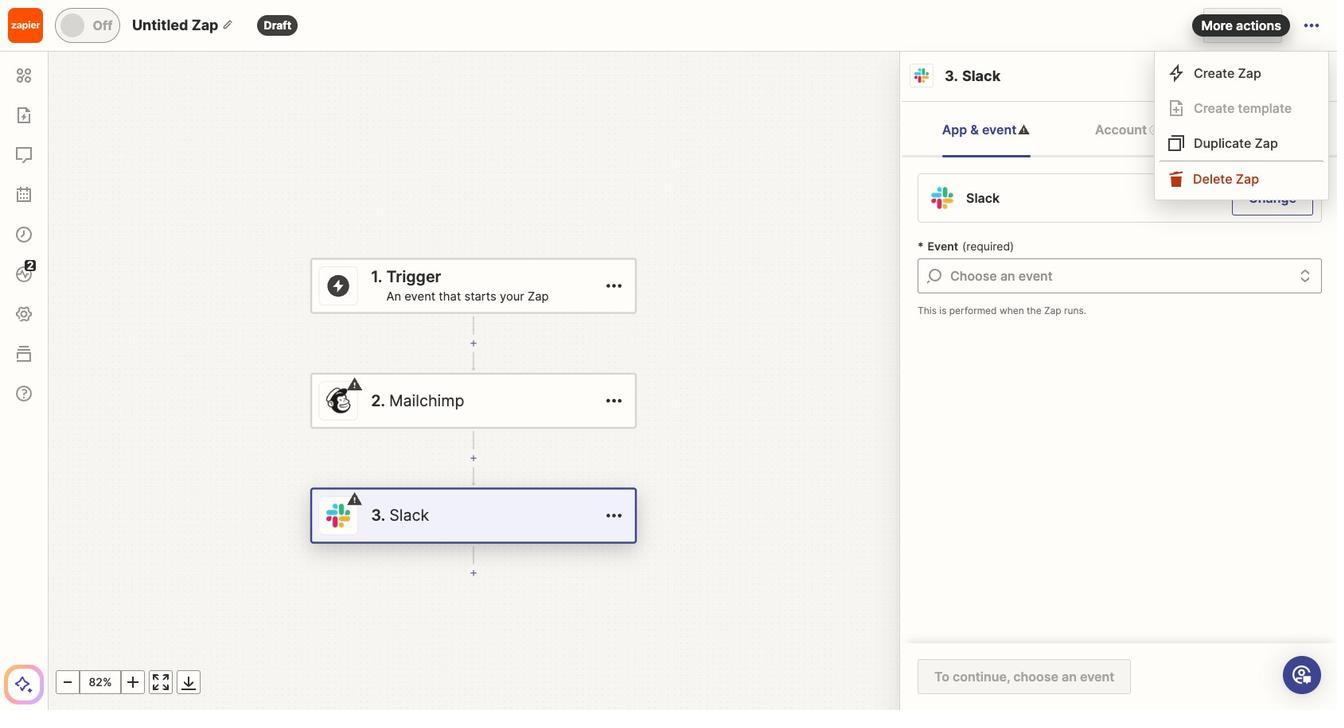 Task type: describe. For each thing, give the bounding box(es) containing it.
*
[[918, 240, 924, 253]]

* event
[[918, 240, 959, 253]]

indeterminate element
[[1149, 124, 1161, 136]]

Choose an event text field
[[951, 260, 1290, 293]]

continue,
[[953, 670, 1011, 685]]

1 vertical spatial slack
[[967, 190, 1000, 206]]

incomplete element for 3. slack
[[347, 492, 363, 508]]

mailchimp logo image
[[325, 388, 351, 414]]

delete
[[1193, 171, 1233, 187]]

zap for create zap
[[1238, 65, 1262, 81]]

incomplete element for 2. mailchimp
[[347, 377, 363, 393]]

test button
[[1226, 102, 1298, 158]]

create template
[[1194, 100, 1292, 116]]

performed
[[950, 305, 997, 317]]

0 vertical spatial event
[[982, 122, 1017, 138]]

2.
[[371, 391, 385, 410]]

create template button
[[1159, 91, 1325, 126]]

account button
[[1079, 102, 1177, 158]]

create zap
[[1194, 65, 1262, 81]]

draft
[[264, 18, 291, 32]]

2. mailchimp
[[371, 391, 464, 410]]

account
[[1095, 122, 1147, 138]]

0 vertical spatial 3. slack
[[945, 68, 1001, 84]]

event
[[928, 240, 959, 253]]

fit to view image
[[151, 674, 170, 693]]

export to image image
[[179, 674, 198, 693]]

incomplete image for incomplete element related to 3. slack
[[347, 492, 363, 508]]

zap for delete zap
[[1236, 171, 1260, 187]]

incomplete element inside app & event link
[[1019, 124, 1030, 136]]

required
[[967, 240, 1010, 253]]

choose
[[1014, 670, 1059, 685]]

untitled
[[132, 17, 188, 33]]

incomplete image
[[347, 377, 363, 393]]

that
[[439, 290, 461, 303]]

indeterminate image
[[1149, 124, 1161, 136]]

change
[[1249, 190, 1297, 206]]

1.
[[371, 268, 383, 287]]

zap inside 1. trigger an event that starts your zap
[[528, 290, 549, 303]]

82
[[89, 676, 103, 689]]

this is performed when the zap runs.
[[918, 305, 1087, 317]]

duplicate zap
[[1194, 135, 1278, 151]]



Task type: vqa. For each thing, say whether or not it's contained in the screenshot.
MANAGE YOUR ACCOUNT AND SEARCH APPS form
no



Task type: locate. For each thing, give the bounding box(es) containing it.
1 vertical spatial incomplete element
[[347, 377, 363, 393]]

open intercom messenger image
[[1293, 666, 1312, 685]]

event right &
[[982, 122, 1017, 138]]

to
[[935, 670, 950, 685]]

1 create from the top
[[1194, 65, 1235, 81]]

zap for untitled zap
[[192, 17, 219, 33]]

create inside create zap button
[[1194, 65, 1235, 81]]

app
[[942, 122, 968, 138]]

zap
[[192, 17, 219, 33], [1238, 65, 1262, 81], [1255, 135, 1278, 151], [1236, 171, 1260, 187], [528, 290, 549, 303], [1045, 305, 1062, 317]]

None field
[[918, 259, 1322, 294]]

0 vertical spatial slack
[[962, 68, 1001, 84]]

event inside 1. trigger an event that starts your zap
[[405, 290, 436, 303]]

duplicate
[[1194, 135, 1252, 151]]

editor sidebar element
[[4, 52, 44, 705]]

2 vertical spatial slack
[[389, 506, 429, 525]]

0 vertical spatial incomplete image
[[1019, 124, 1030, 136]]

2 vertical spatial event
[[1080, 670, 1115, 685]]

1 vertical spatial 3. slack
[[371, 506, 429, 525]]

this
[[918, 305, 937, 317]]

delete zap button
[[1159, 161, 1325, 196]]

change button
[[1232, 181, 1314, 216]]

runs.
[[1064, 305, 1087, 317]]

2 horizontal spatial event
[[1080, 670, 1115, 685]]

0 horizontal spatial incomplete image
[[347, 492, 363, 508]]

0 horizontal spatial slack logo image
[[325, 503, 351, 529]]

1 horizontal spatial slack logo image
[[914, 68, 930, 84]]

publish
[[1220, 18, 1266, 33]]

your
[[500, 290, 525, 303]]

1 vertical spatial create
[[1194, 100, 1235, 116]]

trigger
[[386, 268, 441, 287]]

%
[[103, 676, 112, 689]]

0 horizontal spatial event
[[405, 290, 436, 303]]

event
[[982, 122, 1017, 138], [405, 290, 436, 303], [1080, 670, 1115, 685]]

slack
[[962, 68, 1001, 84], [967, 190, 1000, 206], [389, 506, 429, 525]]

3. slack
[[945, 68, 1001, 84], [371, 506, 429, 525]]

1 horizontal spatial 3. slack
[[945, 68, 1001, 84]]

to continue, choose an event button
[[918, 660, 1132, 695]]

1 vertical spatial event
[[405, 290, 436, 303]]

app & event
[[942, 122, 1017, 138]]

0 vertical spatial incomplete element
[[1019, 124, 1030, 136]]

duplicate zap button
[[1159, 126, 1325, 161]]

mailchimp
[[389, 391, 464, 410]]

2 vertical spatial slack logo image
[[325, 503, 351, 529]]

the
[[1027, 305, 1042, 317]]

2 vertical spatial incomplete element
[[347, 492, 363, 508]]

2
[[27, 259, 34, 272]]

incomplete image inside app & event link
[[1019, 124, 1030, 136]]

create inside create template button
[[1194, 100, 1235, 116]]

create up duplicate
[[1194, 100, 1235, 116]]

create for create template
[[1194, 100, 1235, 116]]

zap inside button
[[1238, 65, 1262, 81]]

0 vertical spatial 3.
[[945, 68, 958, 84]]

event inside button
[[1080, 670, 1115, 685]]

template
[[1238, 100, 1292, 116]]

starts
[[464, 290, 497, 303]]

create
[[1194, 65, 1235, 81], [1194, 100, 1235, 116]]

incomplete image for incomplete element within the app & event link
[[1019, 124, 1030, 136]]

2 create from the top
[[1194, 100, 1235, 116]]

82 %
[[89, 676, 112, 689]]

0 vertical spatial create
[[1194, 65, 1235, 81]]

zoom in image
[[123, 674, 143, 693]]

2 horizontal spatial slack logo image
[[931, 186, 955, 210]]

1 vertical spatial slack logo image
[[931, 186, 955, 210]]

1 vertical spatial 3.
[[371, 506, 386, 525]]

incomplete image
[[1019, 124, 1030, 136], [347, 492, 363, 508]]

zap for duplicate zap
[[1255, 135, 1278, 151]]

incomplete element
[[1019, 124, 1030, 136], [347, 377, 363, 393], [347, 492, 363, 508]]

when
[[1000, 305, 1024, 317]]

1 vertical spatial incomplete image
[[347, 492, 363, 508]]

0 vertical spatial slack logo image
[[914, 68, 930, 84]]

zoom level percentage element
[[80, 671, 121, 695]]

slack logo image
[[914, 68, 930, 84], [931, 186, 955, 210], [325, 503, 351, 529]]

3.
[[945, 68, 958, 84], [371, 506, 386, 525]]

untitled zap
[[132, 17, 219, 33]]

1 horizontal spatial incomplete image
[[1019, 124, 1030, 136]]

create zap button
[[1159, 56, 1325, 91]]

an
[[1062, 670, 1077, 685]]

create for create zap
[[1194, 65, 1235, 81]]

1 horizontal spatial event
[[982, 122, 1017, 138]]

create up create template button at right top
[[1194, 65, 1235, 81]]

event right an on the bottom of page
[[1080, 670, 1115, 685]]

1 horizontal spatial 3.
[[945, 68, 958, 84]]

test
[[1242, 122, 1268, 138]]

zoom out image
[[58, 674, 77, 693]]

app & event link
[[942, 102, 1030, 158]]

to continue, choose an event
[[935, 670, 1115, 685]]

delete zap
[[1193, 171, 1260, 187]]

an
[[386, 290, 401, 303]]

top nav menu element
[[1159, 56, 1325, 196]]

is
[[940, 305, 947, 317]]

publish button
[[1204, 8, 1283, 43]]

1. trigger an event that starts your zap
[[371, 268, 549, 303]]

off
[[93, 18, 113, 33]]

0 horizontal spatial 3.
[[371, 506, 386, 525]]

0 horizontal spatial 3. slack
[[371, 506, 429, 525]]

event down the trigger at the top of the page
[[405, 290, 436, 303]]

&
[[971, 122, 979, 138]]



